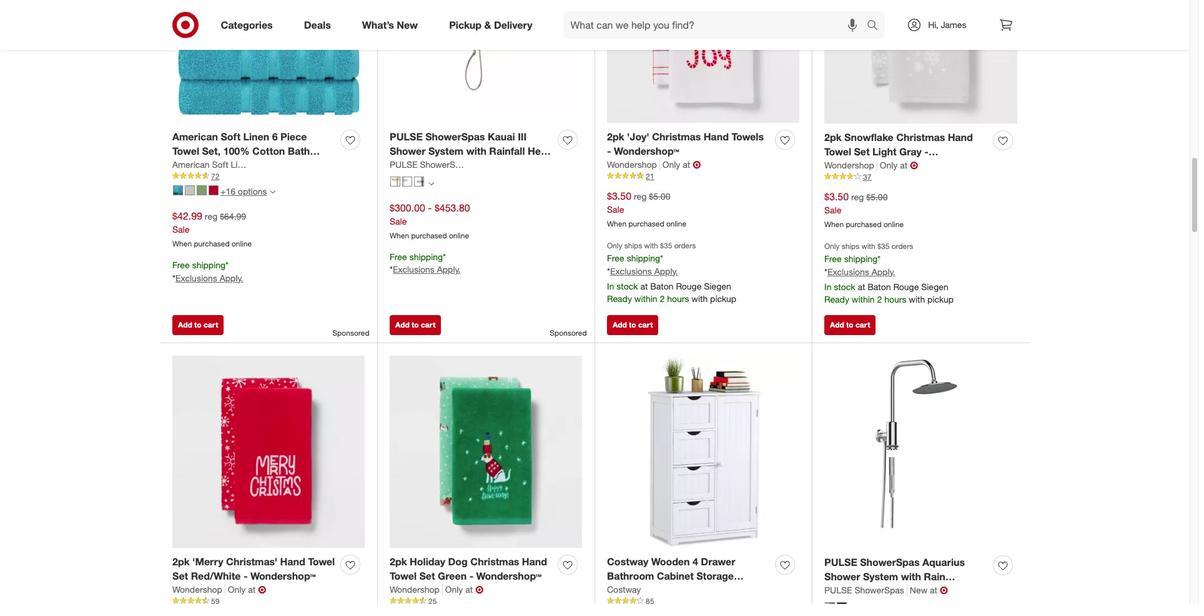 Task type: describe. For each thing, give the bounding box(es) containing it.
purchased for 2pk 'joy' christmas hand towels - wondershop™
[[629, 219, 665, 229]]

categories
[[221, 18, 273, 31]]

add to cart button for 2pk snowflake christmas hand towel set light gray - wondershop™
[[825, 316, 876, 336]]

light
[[873, 146, 897, 158]]

for
[[208, 159, 221, 172]]

handheld inside pulse showerspas aquarius shower system with rain showerhead and multi-function handheld shower
[[825, 600, 870, 605]]

- inside 2pk 'merry christmas' hand towel set red/white - wondershop™
[[244, 571, 248, 583]]

showerspas for pulse showerspas
[[420, 159, 470, 170]]

options
[[238, 186, 267, 197]]

towel inside american soft linen 6 piece towel set, 100% cotton bath towels for bathroom
[[172, 145, 199, 157]]

4
[[693, 556, 699, 569]]

only for 2pk 'joy' christmas hand towels - wondershop™
[[663, 159, 681, 170]]

1 horizontal spatial pulse showerspas link
[[825, 585, 908, 597]]

search
[[862, 20, 892, 32]]

37
[[864, 172, 872, 182]]

stock for 2pk snowflake christmas hand towel set light gray - wondershop™
[[834, 282, 856, 292]]

towels inside 2pk 'joy' christmas hand towels - wondershop™
[[732, 131, 764, 143]]

ships for 2pk snowflake christmas hand towel set light gray - wondershop™
[[842, 242, 860, 251]]

add to cart button for american soft linen 6 piece towel set, 100% cotton bath towels for bathroom
[[172, 316, 224, 336]]

at inside pulse showerspas new at ¬
[[930, 585, 938, 596]]

ready for 2pk snowflake christmas hand towel set light gray - wondershop™
[[825, 294, 850, 305]]

ready for 2pk 'joy' christmas hand towels - wondershop™
[[607, 293, 632, 304]]

sale for pulse showerspas kauai iii shower system with rainfall head and handheld shower
[[390, 216, 407, 227]]

soft for american soft linen 6 piece towel set, 100% cotton bath towels for bathroom
[[221, 131, 241, 143]]

costway wooden 4 drawer bathroom cabinet storage cupboard 2 shelves free standing white
[[607, 556, 736, 605]]

christmas'
[[226, 556, 278, 569]]

add for pulse showerspas kauai iii shower system with rainfall head and handheld shower
[[396, 321, 410, 330]]

21
[[646, 172, 655, 181]]

kauai
[[488, 131, 515, 143]]

within for 2pk snowflake christmas hand towel set light gray - wondershop™
[[852, 294, 875, 305]]

2pk 'joy' christmas hand towels - wondershop™ link
[[607, 130, 771, 159]]

pickup
[[449, 18, 482, 31]]

online for with
[[449, 231, 469, 240]]

wondershop for red/white
[[172, 585, 222, 595]]

cart for 2pk snowflake christmas hand towel set light gray - wondershop™
[[856, 321, 871, 330]]

siegen for 2pk snowflake christmas hand towel set light gray - wondershop™
[[922, 282, 949, 292]]

purchased for 2pk snowflake christmas hand towel set light gray - wondershop™
[[846, 220, 882, 229]]

¬ for light
[[911, 159, 919, 172]]

hours for wondershop™
[[668, 293, 690, 304]]

towel inside 2pk 'merry christmas' hand towel set red/white - wondershop™
[[308, 556, 335, 569]]

system inside "pulse showerspas kauai iii shower system with rainfall head and handheld shower"
[[429, 145, 464, 157]]

$35 for light
[[878, 242, 890, 251]]

to for pulse showerspas kauai iii shower system with rainfall head and handheld shower
[[412, 321, 419, 330]]

set inside 2pk holiday dog christmas hand towel set green - wondershop™
[[420, 571, 435, 583]]

hand inside 2pk holiday dog christmas hand towel set green - wondershop™
[[522, 556, 547, 569]]

orders for wondershop™
[[675, 241, 696, 250]]

shelves
[[666, 585, 703, 597]]

costway link
[[607, 584, 641, 597]]

+16
[[221, 186, 236, 197]]

2pk snowflake christmas hand towel set light gray - wondershop™ link
[[825, 131, 989, 172]]

1 horizontal spatial black image
[[837, 603, 847, 605]]

what's new
[[362, 18, 418, 31]]

sage green image
[[197, 185, 207, 195]]

showerhead
[[825, 585, 884, 598]]

storage
[[697, 571, 734, 583]]

towels inside american soft linen 6 piece towel set, 100% cotton bath towels for bathroom
[[172, 159, 205, 172]]

1 horizontal spatial silver image
[[826, 603, 836, 605]]

stock for 2pk 'joy' christmas hand towels - wondershop™
[[617, 281, 638, 292]]

gray
[[900, 146, 922, 158]]

$42.99 reg $64.99 sale when purchased online
[[172, 210, 252, 249]]

$453.80
[[435, 202, 470, 214]]

100%
[[223, 145, 250, 157]]

james
[[941, 19, 967, 30]]

2pk holiday dog christmas hand towel set green - wondershop™ link
[[390, 556, 553, 584]]

wondershop for light
[[825, 160, 875, 171]]

silver grey image
[[185, 185, 195, 195]]

wooden
[[652, 556, 690, 569]]

hand for 2pk 'merry christmas' hand towel set red/white - wondershop™
[[280, 556, 305, 569]]

american soft linen link
[[172, 159, 252, 171]]

search button
[[862, 11, 892, 41]]

american soft linen 6 piece towel set, 100% cotton bath towels for bathroom link
[[172, 130, 336, 172]]

snowflake
[[845, 131, 894, 144]]

green
[[438, 571, 467, 583]]

all colors + 16 more colors element
[[270, 188, 275, 196]]

pickup & delivery link
[[439, 11, 548, 39]]

cupboard
[[607, 585, 655, 597]]

pickup for 2pk snowflake christmas hand towel set light gray - wondershop™
[[928, 294, 954, 305]]

set for light
[[855, 146, 870, 158]]

bathroom inside american soft linen 6 piece towel set, 100% cotton bath towels for bathroom
[[223, 159, 271, 172]]

0 horizontal spatial black image
[[414, 177, 424, 187]]

add to cart for pulse showerspas kauai iii shower system with rainfall head and handheld shower
[[396, 321, 436, 330]]

pulse inside pulse showerspas new at ¬
[[825, 585, 853, 596]]

+16 options
[[221, 186, 267, 197]]

$300.00
[[390, 202, 425, 214]]

with inside "pulse showerspas kauai iii shower system with rainfall head and handheld shower"
[[467, 145, 487, 157]]

add to cart for 2pk 'joy' christmas hand towels - wondershop™
[[613, 321, 653, 330]]

free shipping * * exclusions apply. for $300.00
[[390, 252, 461, 275]]

add to cart button for pulse showerspas kauai iii shower system with rainfall head and handheld shower
[[390, 316, 441, 336]]

+16 options button
[[167, 182, 281, 202]]

$42.99
[[172, 210, 202, 222]]

within for 2pk 'joy' christmas hand towels - wondershop™
[[635, 293, 658, 304]]

set for red/white
[[172, 571, 188, 583]]

bath
[[288, 145, 310, 157]]

- inside 2pk 'joy' christmas hand towels - wondershop™
[[607, 145, 612, 157]]

pulse showerspas
[[390, 159, 470, 170]]

pulse showerspas kauai iii shower system with rainfall head and handheld shower link
[[390, 130, 553, 172]]

american soft linen 6 piece towel set, 100% cotton bath towels for bathroom
[[172, 131, 310, 172]]

2pk 'joy' christmas hand towels - wondershop™
[[607, 131, 764, 157]]

free shipping * * exclusions apply. for $42.99
[[172, 260, 243, 283]]

sale for american soft linen 6 piece towel set, 100% cotton bath towels for bathroom
[[172, 224, 190, 235]]

pulse showerspas kauai iii shower system with rainfall head and handheld shower
[[390, 131, 553, 172]]

2 for light
[[878, 294, 883, 305]]

72 link
[[172, 171, 365, 182]]

wondershop™ inside 2pk 'merry christmas' hand towel set red/white - wondershop™
[[251, 571, 316, 583]]

costway wooden 4 drawer bathroom cabinet storage cupboard 2 shelves free standing white link
[[607, 556, 771, 605]]

pickup for 2pk 'joy' christmas hand towels - wondershop™
[[711, 293, 737, 304]]

only for 2pk snowflake christmas hand towel set light gray - wondershop™
[[880, 160, 898, 171]]

iii
[[518, 131, 527, 143]]

wondershop link for set
[[390, 584, 443, 597]]

add to cart button for 2pk 'joy' christmas hand towels - wondershop™
[[607, 316, 659, 336]]

ships for 2pk 'joy' christmas hand towels - wondershop™
[[625, 241, 643, 250]]

rain
[[925, 571, 946, 584]]

¬ for wondershop™
[[693, 159, 701, 171]]

cabinet
[[657, 571, 694, 583]]

add for 2pk 'joy' christmas hand towels - wondershop™
[[613, 321, 627, 330]]

all colors + 16 more colors image
[[270, 190, 275, 195]]

showerspas for pulse showerspas kauai iii shower system with rainfall head and handheld shower
[[426, 131, 485, 143]]

2 for wondershop™
[[660, 293, 665, 304]]

in for 2pk snowflake christmas hand towel set light gray - wondershop™
[[825, 282, 832, 292]]

wondershop™ inside 2pk holiday dog christmas hand towel set green - wondershop™
[[477, 571, 542, 583]]

'merry
[[193, 556, 223, 569]]

$64.99
[[220, 211, 246, 222]]

$300.00 - $453.80 sale when purchased online
[[390, 202, 470, 240]]

white
[[653, 599, 680, 605]]

pulse for pulse showerspas aquarius shower system with rain showerhead and multi-function handheld shower
[[825, 557, 858, 569]]

pulse showerspas aquarius shower system with rain showerhead and multi-function handheld shower
[[825, 557, 977, 605]]

$5.00 for light
[[867, 192, 888, 202]]

gold image
[[391, 177, 401, 187]]

shower down pulse showerspas new at ¬ at the right
[[873, 600, 909, 605]]

pulse for pulse showerspas kauai iii shower system with rainfall head and handheld shower
[[390, 131, 423, 143]]

$3.50 for 2pk 'joy' christmas hand towels - wondershop™
[[607, 190, 632, 202]]

head
[[528, 145, 553, 157]]

21 link
[[607, 171, 800, 182]]

sale for 2pk 'joy' christmas hand towels - wondershop™
[[607, 204, 625, 215]]

$35 for wondershop™
[[661, 241, 673, 250]]

2pk for 2pk snowflake christmas hand towel set light gray - wondershop™
[[825, 131, 842, 144]]

deals link
[[294, 11, 347, 39]]

rouge for light
[[894, 282, 919, 292]]

to for 2pk snowflake christmas hand towel set light gray - wondershop™
[[847, 321, 854, 330]]

'joy'
[[627, 131, 650, 143]]

new inside pulse showerspas new at ¬
[[910, 585, 928, 596]]



Task type: vqa. For each thing, say whether or not it's contained in the screenshot.
2pk Holiday Dog Christmas Hand Towel Set Green - Wondershop™ the pickup
no



Task type: locate. For each thing, give the bounding box(es) containing it.
add to cart button
[[172, 316, 224, 336], [390, 316, 441, 336], [607, 316, 659, 336], [825, 316, 876, 336]]

wondershop only at ¬
[[607, 159, 701, 171], [825, 159, 919, 172], [172, 584, 266, 597], [390, 584, 484, 597]]

2pk 'merry christmas' hand towel set red/white - wondershop™ image
[[172, 356, 365, 548], [172, 356, 365, 548]]

$3.50
[[607, 190, 632, 202], [825, 191, 849, 203]]

1 horizontal spatial rouge
[[894, 282, 919, 292]]

2pk left snowflake in the top of the page
[[825, 131, 842, 144]]

2pk 'merry christmas' hand towel set red/white - wondershop™ link
[[172, 556, 336, 584]]

1 horizontal spatial pickup
[[928, 294, 954, 305]]

1 horizontal spatial ships
[[842, 242, 860, 251]]

only for 2pk holiday dog christmas hand towel set green - wondershop™
[[445, 585, 463, 595]]

hi, james
[[929, 19, 967, 30]]

online inside $42.99 reg $64.99 sale when purchased online
[[232, 239, 252, 249]]

christmas up gray
[[897, 131, 946, 144]]

0 horizontal spatial silver image
[[402, 177, 412, 187]]

black image
[[414, 177, 424, 187], [837, 603, 847, 605]]

linen for american soft linen
[[231, 159, 252, 170]]

christmas right dog
[[471, 556, 520, 569]]

0 horizontal spatial within
[[635, 293, 658, 304]]

1 horizontal spatial in
[[825, 282, 832, 292]]

¬ down gray
[[911, 159, 919, 172]]

$3.50 reg $5.00 sale when purchased online down 37
[[825, 191, 904, 229]]

0 horizontal spatial sponsored
[[333, 329, 370, 338]]

set
[[855, 146, 870, 158], [172, 571, 188, 583], [420, 571, 435, 583]]

-
[[607, 145, 612, 157], [925, 146, 929, 158], [428, 202, 432, 214], [244, 571, 248, 583], [470, 571, 474, 583]]

wondershop™ inside 2pk snowflake christmas hand towel set light gray - wondershop™
[[825, 160, 890, 172]]

online down 21 link
[[667, 219, 687, 229]]

costway for costway
[[607, 585, 641, 595]]

costway inside "costway wooden 4 drawer bathroom cabinet storage cupboard 2 shelves free standing white"
[[607, 556, 649, 569]]

1 horizontal spatial $3.50 reg $5.00 sale when purchased online
[[825, 191, 904, 229]]

2pk holiday dog christmas hand towel set green - wondershop™ image
[[390, 356, 582, 548], [390, 356, 582, 548]]

1 horizontal spatial only ships with $35 orders free shipping * * exclusions apply. in stock at  baton rouge siegen ready within 2 hours with pickup
[[825, 242, 954, 305]]

1 vertical spatial handheld
[[825, 600, 870, 605]]

wondershop link up 21
[[607, 159, 660, 171]]

and inside "pulse showerspas kauai iii shower system with rainfall head and handheld shower"
[[390, 159, 408, 172]]

- inside 2pk holiday dog christmas hand towel set green - wondershop™
[[470, 571, 474, 583]]

to for 2pk 'joy' christmas hand towels - wondershop™
[[629, 321, 637, 330]]

1 horizontal spatial reg
[[634, 191, 647, 202]]

and up gold icon
[[390, 159, 408, 172]]

towel inside 2pk holiday dog christmas hand towel set green - wondershop™
[[390, 571, 417, 583]]

4 add from the left
[[831, 321, 845, 330]]

0 horizontal spatial only ships with $35 orders free shipping * * exclusions apply. in stock at  baton rouge siegen ready within 2 hours with pickup
[[607, 241, 737, 304]]

categories link
[[210, 11, 289, 39]]

0 vertical spatial silver image
[[402, 177, 412, 187]]

showerspas left "multi-"
[[855, 585, 905, 596]]

american down set,
[[172, 159, 210, 170]]

0 horizontal spatial new
[[397, 18, 418, 31]]

1 sponsored from the left
[[333, 329, 370, 338]]

bathroom inside "costway wooden 4 drawer bathroom cabinet storage cupboard 2 shelves free standing white"
[[607, 571, 655, 583]]

when inside "$300.00 - $453.80 sale when purchased online"
[[390, 231, 409, 240]]

1 horizontal spatial set
[[420, 571, 435, 583]]

online down the "37" link
[[884, 220, 904, 229]]

$5.00 down 21
[[649, 191, 671, 202]]

purchased
[[629, 219, 665, 229], [846, 220, 882, 229], [412, 231, 447, 240], [194, 239, 230, 249]]

costway up standing
[[607, 585, 641, 595]]

0 vertical spatial costway
[[607, 556, 649, 569]]

sponsored for $64.99
[[333, 329, 370, 338]]

1 horizontal spatial within
[[852, 294, 875, 305]]

rouge
[[676, 281, 702, 292], [894, 282, 919, 292]]

when for pulse showerspas kauai iii shower system with rainfall head and handheld shower
[[390, 231, 409, 240]]

0 horizontal spatial system
[[429, 145, 464, 157]]

new down rain
[[910, 585, 928, 596]]

baton
[[651, 281, 674, 292], [868, 282, 891, 292]]

wondershop only at ¬ for wondershop™
[[607, 159, 701, 171]]

2 add to cart button from the left
[[390, 316, 441, 336]]

0 horizontal spatial baton
[[651, 281, 674, 292]]

1 horizontal spatial system
[[864, 571, 899, 584]]

costway up costway link
[[607, 556, 649, 569]]

0 vertical spatial towels
[[732, 131, 764, 143]]

1 vertical spatial and
[[887, 585, 905, 598]]

only ships with $35 orders free shipping * * exclusions apply. in stock at  baton rouge siegen ready within 2 hours with pickup for light
[[825, 242, 954, 305]]

wondershop only at ¬ down green
[[390, 584, 484, 597]]

4 to from the left
[[847, 321, 854, 330]]

1 vertical spatial bathroom
[[607, 571, 655, 583]]

purchased down 21
[[629, 219, 665, 229]]

showerspas for pulse showerspas aquarius shower system with rain showerhead and multi-function handheld shower
[[861, 557, 920, 569]]

purchased down 37
[[846, 220, 882, 229]]

reg down 37
[[852, 192, 865, 202]]

0 horizontal spatial towels
[[172, 159, 205, 172]]

0 horizontal spatial ready
[[607, 293, 632, 304]]

0 horizontal spatial pulse showerspas link
[[390, 159, 470, 171]]

2pk left 'joy'
[[607, 131, 625, 143]]

costway wooden 4 drawer bathroom cabinet storage cupboard 2 shelves free standing white image
[[607, 356, 800, 548], [607, 356, 800, 548]]

3 add to cart button from the left
[[607, 316, 659, 336]]

siegen for 2pk 'joy' christmas hand towels - wondershop™
[[704, 281, 732, 292]]

0 horizontal spatial orders
[[675, 241, 696, 250]]

american
[[172, 131, 218, 143], [172, 159, 210, 170]]

linen for american soft linen 6 piece towel set, 100% cotton bath towels for bathroom
[[243, 131, 270, 143]]

american for american soft linen
[[172, 159, 210, 170]]

2 costway from the top
[[607, 585, 641, 595]]

reg left $64.99
[[205, 211, 218, 222]]

when for 2pk snowflake christmas hand towel set light gray - wondershop™
[[825, 220, 844, 229]]

cotton
[[252, 145, 285, 157]]

3 add from the left
[[613, 321, 627, 330]]

1 vertical spatial new
[[910, 585, 928, 596]]

online for wondershop™
[[667, 219, 687, 229]]

shower down rainfall
[[459, 159, 495, 172]]

1 horizontal spatial siegen
[[922, 282, 949, 292]]

37 link
[[825, 172, 1018, 183]]

2pk inside 2pk 'merry christmas' hand towel set red/white - wondershop™
[[172, 556, 190, 569]]

linen left the 6
[[243, 131, 270, 143]]

baton for light
[[868, 282, 891, 292]]

1 vertical spatial silver image
[[826, 603, 836, 605]]

0 vertical spatial bathroom
[[223, 159, 271, 172]]

hand inside 2pk snowflake christmas hand towel set light gray - wondershop™
[[948, 131, 974, 144]]

and
[[390, 159, 408, 172], [887, 585, 905, 598]]

christmas right 'joy'
[[653, 131, 701, 143]]

showerspas inside "pulse showerspas kauai iii shower system with rainfall head and handheld shower"
[[426, 131, 485, 143]]

1 add to cart from the left
[[178, 321, 218, 330]]

showerspas
[[426, 131, 485, 143], [420, 159, 470, 170], [861, 557, 920, 569], [855, 585, 905, 596]]

siegen
[[704, 281, 732, 292], [922, 282, 949, 292]]

2pk inside 2pk 'joy' christmas hand towels - wondershop™
[[607, 131, 625, 143]]

with inside pulse showerspas aquarius shower system with rain showerhead and multi-function handheld shower
[[902, 571, 922, 584]]

wondershop link for light
[[825, 159, 878, 172]]

¬
[[693, 159, 701, 171], [911, 159, 919, 172], [258, 584, 266, 597], [476, 584, 484, 597], [940, 585, 949, 597]]

wondershop™ inside 2pk 'joy' christmas hand towels - wondershop™
[[614, 145, 680, 157]]

pulse showerspas aquarius shower system with rain showerhead and multi-function handheld shower image
[[825, 356, 1018, 549]]

$5.00
[[649, 191, 671, 202], [867, 192, 888, 202]]

0 horizontal spatial bathroom
[[223, 159, 271, 172]]

reg for light
[[852, 192, 865, 202]]

orders for light
[[892, 242, 914, 251]]

wondershop up 37
[[825, 160, 875, 171]]

0 horizontal spatial set
[[172, 571, 188, 583]]

0 horizontal spatial handheld
[[411, 159, 456, 172]]

hand inside 2pk 'joy' christmas hand towels - wondershop™
[[704, 131, 729, 143]]

0 horizontal spatial $35
[[661, 241, 673, 250]]

1 to from the left
[[194, 321, 202, 330]]

sale inside $42.99 reg $64.99 sale when purchased online
[[172, 224, 190, 235]]

free shipping * * exclusions apply. down $42.99 reg $64.99 sale when purchased online
[[172, 260, 243, 283]]

wondershop link up 37
[[825, 159, 878, 172]]

2 horizontal spatial set
[[855, 146, 870, 158]]

2 horizontal spatial christmas
[[897, 131, 946, 144]]

american up set,
[[172, 131, 218, 143]]

72
[[211, 172, 220, 181]]

handheld inside "pulse showerspas kauai iii shower system with rainfall head and handheld shower"
[[411, 159, 456, 172]]

set down snowflake in the top of the page
[[855, 146, 870, 158]]

- inside 2pk snowflake christmas hand towel set light gray - wondershop™
[[925, 146, 929, 158]]

towel inside 2pk snowflake christmas hand towel set light gray - wondershop™
[[825, 146, 852, 158]]

set left red/white
[[172, 571, 188, 583]]

in for 2pk 'joy' christmas hand towels - wondershop™
[[607, 281, 615, 292]]

christmas inside 2pk 'joy' christmas hand towels - wondershop™
[[653, 131, 701, 143]]

linen inside american soft linen 6 piece towel set, 100% cotton bath towels for bathroom
[[243, 131, 270, 143]]

0 horizontal spatial siegen
[[704, 281, 732, 292]]

wondershop link for red/white
[[172, 584, 225, 597]]

wondershop™ down 'joy'
[[614, 145, 680, 157]]

silver image right gold icon
[[402, 177, 412, 187]]

$5.00 down 37
[[867, 192, 888, 202]]

set down holiday
[[420, 571, 435, 583]]

¬ down rain
[[940, 585, 949, 597]]

hand for 2pk 'joy' christmas hand towels - wondershop™
[[704, 131, 729, 143]]

function
[[936, 585, 977, 598]]

1 horizontal spatial christmas
[[653, 131, 701, 143]]

wondershop down holiday
[[390, 585, 440, 595]]

add
[[178, 321, 192, 330], [396, 321, 410, 330], [613, 321, 627, 330], [831, 321, 845, 330]]

holiday
[[410, 556, 446, 569]]

0 vertical spatial american
[[172, 131, 218, 143]]

0 horizontal spatial in
[[607, 281, 615, 292]]

handheld
[[411, 159, 456, 172], [825, 600, 870, 605]]

baton for wondershop™
[[651, 281, 674, 292]]

with
[[467, 145, 487, 157], [645, 241, 659, 250], [862, 242, 876, 251], [692, 293, 708, 304], [909, 294, 926, 305], [902, 571, 922, 584]]

wondershop only at ¬ up 21
[[607, 159, 701, 171]]

2 to from the left
[[412, 321, 419, 330]]

0 horizontal spatial rouge
[[676, 281, 702, 292]]

standing
[[607, 599, 650, 605]]

1 cart from the left
[[204, 321, 218, 330]]

soft inside american soft linen 6 piece towel set, 100% cotton bath towels for bathroom
[[221, 131, 241, 143]]

hi,
[[929, 19, 939, 30]]

hours for light
[[885, 294, 907, 305]]

1 horizontal spatial free shipping * * exclusions apply.
[[390, 252, 461, 275]]

showerspas up "pulse showerspas"
[[426, 131, 485, 143]]

wondershop link down red/white
[[172, 584, 225, 597]]

shower up showerhead
[[825, 571, 861, 584]]

1 costway from the top
[[607, 556, 649, 569]]

ready
[[607, 293, 632, 304], [825, 294, 850, 305]]

pickup
[[711, 293, 737, 304], [928, 294, 954, 305]]

cart for 2pk 'joy' christmas hand towels - wondershop™
[[639, 321, 653, 330]]

new right what's
[[397, 18, 418, 31]]

aquarius
[[923, 557, 966, 569]]

in
[[607, 281, 615, 292], [825, 282, 832, 292]]

0 vertical spatial new
[[397, 18, 418, 31]]

online inside "$300.00 - $453.80 sale when purchased online"
[[449, 231, 469, 240]]

add to cart for 2pk snowflake christmas hand towel set light gray - wondershop™
[[831, 321, 871, 330]]

2pk inside 2pk holiday dog christmas hand towel set green - wondershop™
[[390, 556, 407, 569]]

wondershop down red/white
[[172, 585, 222, 595]]

and left "multi-"
[[887, 585, 905, 598]]

costway for costway wooden 4 drawer bathroom cabinet storage cupboard 2 shelves free standing white
[[607, 556, 649, 569]]

reg down 21
[[634, 191, 647, 202]]

1 vertical spatial costway
[[607, 585, 641, 595]]

0 vertical spatial and
[[390, 159, 408, 172]]

system up "pulse showerspas"
[[429, 145, 464, 157]]

reg inside $42.99 reg $64.99 sale when purchased online
[[205, 211, 218, 222]]

purchased for american soft linen 6 piece towel set, 100% cotton bath towels for bathroom
[[194, 239, 230, 249]]

2 sponsored from the left
[[550, 329, 587, 338]]

only
[[663, 159, 681, 170], [880, 160, 898, 171], [607, 241, 623, 250], [825, 242, 840, 251], [228, 585, 246, 595], [445, 585, 463, 595]]

$3.50 reg $5.00 sale when purchased online for wondershop™
[[607, 190, 687, 229]]

bathroom down the 100%
[[223, 159, 271, 172]]

1 horizontal spatial baton
[[868, 282, 891, 292]]

0 horizontal spatial free shipping * * exclusions apply.
[[172, 260, 243, 283]]

2pk for 2pk holiday dog christmas hand towel set green - wondershop™
[[390, 556, 407, 569]]

towel
[[172, 145, 199, 157], [825, 146, 852, 158], [308, 556, 335, 569], [390, 571, 417, 583]]

wondershop only at ¬ for set
[[390, 584, 484, 597]]

0 vertical spatial pulse showerspas link
[[390, 159, 470, 171]]

wondershop link for wondershop™
[[607, 159, 660, 171]]

showerspas for pulse showerspas new at ¬
[[855, 585, 905, 596]]

0 vertical spatial system
[[429, 145, 464, 157]]

2 horizontal spatial reg
[[852, 192, 865, 202]]

add for american soft linen 6 piece towel set, 100% cotton bath towels for bathroom
[[178, 321, 192, 330]]

3 cart from the left
[[639, 321, 653, 330]]

wondershop™ right green
[[477, 571, 542, 583]]

0 horizontal spatial hours
[[668, 293, 690, 304]]

$3.50 reg $5.00 sale when purchased online for light
[[825, 191, 904, 229]]

¬ down 2pk 'joy' christmas hand towels - wondershop™
[[693, 159, 701, 171]]

christmas inside 2pk snowflake christmas hand towel set light gray - wondershop™
[[897, 131, 946, 144]]

cart for american soft linen 6 piece towel set, 100% cotton bath towels for bathroom
[[204, 321, 218, 330]]

rouge for wondershop™
[[676, 281, 702, 292]]

set inside 2pk snowflake christmas hand towel set light gray - wondershop™
[[855, 146, 870, 158]]

0 horizontal spatial christmas
[[471, 556, 520, 569]]

$5.00 for wondershop™
[[649, 191, 671, 202]]

when inside $42.99 reg $64.99 sale when purchased online
[[172, 239, 192, 249]]

costway
[[607, 556, 649, 569], [607, 585, 641, 595]]

soft up the 100%
[[221, 131, 241, 143]]

hand
[[704, 131, 729, 143], [948, 131, 974, 144], [280, 556, 305, 569], [522, 556, 547, 569]]

2 american from the top
[[172, 159, 210, 170]]

shower up "pulse showerspas"
[[390, 145, 426, 157]]

1 horizontal spatial $5.00
[[867, 192, 888, 202]]

- inside "$300.00 - $453.80 sale when purchased online"
[[428, 202, 432, 214]]

1 vertical spatial soft
[[212, 159, 228, 170]]

delivery
[[494, 18, 533, 31]]

multi-
[[908, 585, 936, 598]]

bathroom up cupboard
[[607, 571, 655, 583]]

christmas
[[653, 131, 701, 143], [897, 131, 946, 144], [471, 556, 520, 569]]

exclusions
[[393, 265, 435, 275], [611, 266, 652, 277], [828, 267, 870, 277], [176, 273, 217, 283]]

rainfall
[[490, 145, 525, 157]]

1 horizontal spatial and
[[887, 585, 905, 598]]

1 horizontal spatial hours
[[885, 294, 907, 305]]

soft up 72
[[212, 159, 228, 170]]

2pk left holiday
[[390, 556, 407, 569]]

reg for set,
[[205, 211, 218, 222]]

2 inside "costway wooden 4 drawer bathroom cabinet storage cupboard 2 shelves free standing white"
[[658, 585, 663, 597]]

wondershop
[[607, 159, 657, 170], [825, 160, 875, 171], [172, 585, 222, 595], [390, 585, 440, 595]]

red image
[[209, 185, 219, 195]]

2pk for 2pk 'merry christmas' hand towel set red/white - wondershop™
[[172, 556, 190, 569]]

1 vertical spatial system
[[864, 571, 899, 584]]

0 vertical spatial handheld
[[411, 159, 456, 172]]

3 to from the left
[[629, 321, 637, 330]]

1 add to cart button from the left
[[172, 316, 224, 336]]

wondershop™ down christmas'
[[251, 571, 316, 583]]

sponsored for $453.80
[[550, 329, 587, 338]]

0 horizontal spatial $3.50 reg $5.00 sale when purchased online
[[607, 190, 687, 229]]

3 add to cart from the left
[[613, 321, 653, 330]]

1 horizontal spatial stock
[[834, 282, 856, 292]]

2 add to cart from the left
[[396, 321, 436, 330]]

0 horizontal spatial stock
[[617, 281, 638, 292]]

1 horizontal spatial ready
[[825, 294, 850, 305]]

exclusions apply. button
[[393, 264, 461, 276], [611, 265, 678, 278], [828, 266, 896, 278], [176, 272, 243, 285]]

within
[[635, 293, 658, 304], [852, 294, 875, 305]]

and inside pulse showerspas aquarius shower system with rain showerhead and multi-function handheld shower
[[887, 585, 905, 598]]

pulse showerspas new at ¬
[[825, 585, 949, 597]]

wondershop only at ¬ for light
[[825, 159, 919, 172]]

hand inside 2pk 'merry christmas' hand towel set red/white - wondershop™
[[280, 556, 305, 569]]

1 vertical spatial linen
[[231, 159, 252, 170]]

0 vertical spatial soft
[[221, 131, 241, 143]]

christmas for wondershop™
[[653, 131, 701, 143]]

1 horizontal spatial towels
[[732, 131, 764, 143]]

purchased for pulse showerspas kauai iii shower system with rainfall head and handheld shower
[[412, 231, 447, 240]]

purchased down $64.99
[[194, 239, 230, 249]]

wondershop only at ¬ up 37
[[825, 159, 919, 172]]

hand for 2pk snowflake christmas hand towel set light gray - wondershop™
[[948, 131, 974, 144]]

sponsored
[[333, 329, 370, 338], [550, 329, 587, 338]]

pulse inside "pulse showerspas kauai iii shower system with rainfall head and handheld shower"
[[390, 131, 423, 143]]

all colors image
[[429, 181, 434, 187]]

system up pulse showerspas new at ¬ at the right
[[864, 571, 899, 584]]

1 horizontal spatial orders
[[892, 242, 914, 251]]

1 horizontal spatial bathroom
[[607, 571, 655, 583]]

free inside "costway wooden 4 drawer bathroom cabinet storage cupboard 2 shelves free standing white"
[[706, 585, 726, 597]]

online down $64.99
[[232, 239, 252, 249]]

pulse inside pulse showerspas aquarius shower system with rain showerhead and multi-function handheld shower
[[825, 557, 858, 569]]

1 add from the left
[[178, 321, 192, 330]]

online for light
[[884, 220, 904, 229]]

to for american soft linen 6 piece towel set, 100% cotton bath towels for bathroom
[[194, 321, 202, 330]]

2pk snowflake christmas hand towel set light gray - wondershop™ image
[[825, 0, 1018, 124], [825, 0, 1018, 124]]

what's new link
[[352, 11, 434, 39]]

towels
[[732, 131, 764, 143], [172, 159, 205, 172]]

add to cart
[[178, 321, 218, 330], [396, 321, 436, 330], [613, 321, 653, 330], [831, 321, 871, 330]]

sale for 2pk snowflake christmas hand towel set light gray - wondershop™
[[825, 205, 842, 215]]

wondershop only at ¬ down red/white
[[172, 584, 266, 597]]

2pk left 'merry
[[172, 556, 190, 569]]

1 vertical spatial towels
[[172, 159, 205, 172]]

pulse showerspas kauai iii shower system with rainfall head and handheld shower image
[[390, 0, 582, 123], [390, 0, 582, 123]]

add to cart for american soft linen 6 piece towel set, 100% cotton bath towels for bathroom
[[178, 321, 218, 330]]

silver image down showerhead
[[826, 603, 836, 605]]

1 vertical spatial black image
[[837, 603, 847, 605]]

4 add to cart from the left
[[831, 321, 871, 330]]

pickup & delivery
[[449, 18, 533, 31]]

silver image
[[402, 177, 412, 187], [826, 603, 836, 605]]

2pk inside 2pk snowflake christmas hand towel set light gray - wondershop™
[[825, 131, 842, 144]]

shipping
[[410, 252, 443, 262], [627, 253, 661, 264], [845, 254, 878, 264], [192, 260, 226, 270]]

set,
[[202, 145, 221, 157]]

0 vertical spatial linen
[[243, 131, 270, 143]]

0 vertical spatial black image
[[414, 177, 424, 187]]

2pk holiday dog christmas hand towel set green - wondershop™
[[390, 556, 547, 583]]

0 horizontal spatial pickup
[[711, 293, 737, 304]]

christmas inside 2pk holiday dog christmas hand towel set green - wondershop™
[[471, 556, 520, 569]]

purchased inside $42.99 reg $64.99 sale when purchased online
[[194, 239, 230, 249]]

¬ down 2pk holiday dog christmas hand towel set green - wondershop™
[[476, 584, 484, 597]]

$3.50 reg $5.00 sale when purchased online down 21
[[607, 190, 687, 229]]

2 cart from the left
[[421, 321, 436, 330]]

2 add from the left
[[396, 321, 410, 330]]

0 horizontal spatial ships
[[625, 241, 643, 250]]

What can we help you find? suggestions appear below search field
[[563, 11, 871, 39]]

cart for pulse showerspas kauai iii shower system with rainfall head and handheld shower
[[421, 321, 436, 330]]

christmas for light
[[897, 131, 946, 144]]

pulse showerspas aquarius shower system with rain showerhead and multi-function handheld shower link
[[825, 556, 989, 605]]

1 horizontal spatial $3.50
[[825, 191, 849, 203]]

linen down the 100%
[[231, 159, 252, 170]]

drawer
[[701, 556, 736, 569]]

1 horizontal spatial new
[[910, 585, 928, 596]]

all colors element
[[429, 180, 434, 187]]

pulse for pulse showerspas
[[390, 159, 418, 170]]

online down $453.80
[[449, 231, 469, 240]]

set inside 2pk 'merry christmas' hand towel set red/white - wondershop™
[[172, 571, 188, 583]]

0 horizontal spatial and
[[390, 159, 408, 172]]

american inside american soft linen 6 piece towel set, 100% cotton bath towels for bathroom
[[172, 131, 218, 143]]

add for 2pk snowflake christmas hand towel set light gray - wondershop™
[[831, 321, 845, 330]]

system inside pulse showerspas aquarius shower system with rain showerhead and multi-function handheld shower
[[864, 571, 899, 584]]

1 horizontal spatial $35
[[878, 242, 890, 251]]

1 american from the top
[[172, 131, 218, 143]]

showerspas up 'all colors' element
[[420, 159, 470, 170]]

2pk for 2pk 'joy' christmas hand towels - wondershop™
[[607, 131, 625, 143]]

¬ down 2pk 'merry christmas' hand towel set red/white - wondershop™
[[258, 584, 266, 597]]

what's
[[362, 18, 394, 31]]

wondershop link down holiday
[[390, 584, 443, 597]]

1 horizontal spatial sponsored
[[550, 329, 587, 338]]

free shipping * * exclusions apply. down "$300.00 - $453.80 sale when purchased online"
[[390, 252, 461, 275]]

4 add to cart button from the left
[[825, 316, 876, 336]]

towels up silver grey icon
[[172, 159, 205, 172]]

2
[[660, 293, 665, 304], [878, 294, 883, 305], [658, 585, 663, 597]]

american soft linen
[[172, 159, 252, 170]]

handheld down showerhead
[[825, 600, 870, 605]]

wondershop link
[[607, 159, 660, 171], [825, 159, 878, 172], [172, 584, 225, 597], [390, 584, 443, 597]]

showerspas inside pulse showerspas new at ¬
[[855, 585, 905, 596]]

4 cart from the left
[[856, 321, 871, 330]]

when for 2pk 'joy' christmas hand towels - wondershop™
[[607, 219, 627, 229]]

dog
[[448, 556, 468, 569]]

shower
[[390, 145, 426, 157], [459, 159, 495, 172], [825, 571, 861, 584], [873, 600, 909, 605]]

0 horizontal spatial $3.50
[[607, 190, 632, 202]]

handheld up 'all colors' element
[[411, 159, 456, 172]]

1 horizontal spatial handheld
[[825, 600, 870, 605]]

black image down showerhead
[[837, 603, 847, 605]]

black image left 'all colors' element
[[414, 177, 424, 187]]

wondershop™ down snowflake in the top of the page
[[825, 160, 890, 172]]

american soft linen 6 piece towel set, 100% cotton bath towels for bathroom image
[[172, 0, 365, 123], [172, 0, 365, 123]]

2pk 'merry christmas' hand towel set red/white - wondershop™
[[172, 556, 335, 583]]

deals
[[304, 18, 331, 31]]

aqua blue image
[[173, 185, 183, 195]]

1 vertical spatial pulse showerspas link
[[825, 585, 908, 597]]

&
[[485, 18, 491, 31]]

0 horizontal spatial reg
[[205, 211, 218, 222]]

wondershop for set
[[390, 585, 440, 595]]

only ships with $35 orders free shipping * * exclusions apply. in stock at  baton rouge siegen ready within 2 hours with pickup for wondershop™
[[607, 241, 737, 304]]

when for american soft linen 6 piece towel set, 100% cotton bath towels for bathroom
[[172, 239, 192, 249]]

0 horizontal spatial $5.00
[[649, 191, 671, 202]]

wondershop up 21
[[607, 159, 657, 170]]

2pk 'joy' christmas hand towels - wondershop™ image
[[607, 0, 800, 123], [607, 0, 800, 123]]

showerspas up pulse showerspas new at ¬ at the right
[[861, 557, 920, 569]]

purchased down $300.00
[[412, 231, 447, 240]]

wondershop for wondershop™
[[607, 159, 657, 170]]

purchased inside "$300.00 - $453.80 sale when purchased online"
[[412, 231, 447, 240]]

1 vertical spatial american
[[172, 159, 210, 170]]

linen
[[243, 131, 270, 143], [231, 159, 252, 170]]

red/white
[[191, 571, 241, 583]]

2pk snowflake christmas hand towel set light gray - wondershop™
[[825, 131, 974, 172]]

showerspas inside pulse showerspas aquarius shower system with rain showerhead and multi-function handheld shower
[[861, 557, 920, 569]]

$3.50 for 2pk snowflake christmas hand towel set light gray - wondershop™
[[825, 191, 849, 203]]

¬ for red/white
[[258, 584, 266, 597]]

piece
[[281, 131, 307, 143]]

6
[[272, 131, 278, 143]]

sale inside "$300.00 - $453.80 sale when purchased online"
[[390, 216, 407, 227]]

towels up 21 link
[[732, 131, 764, 143]]



